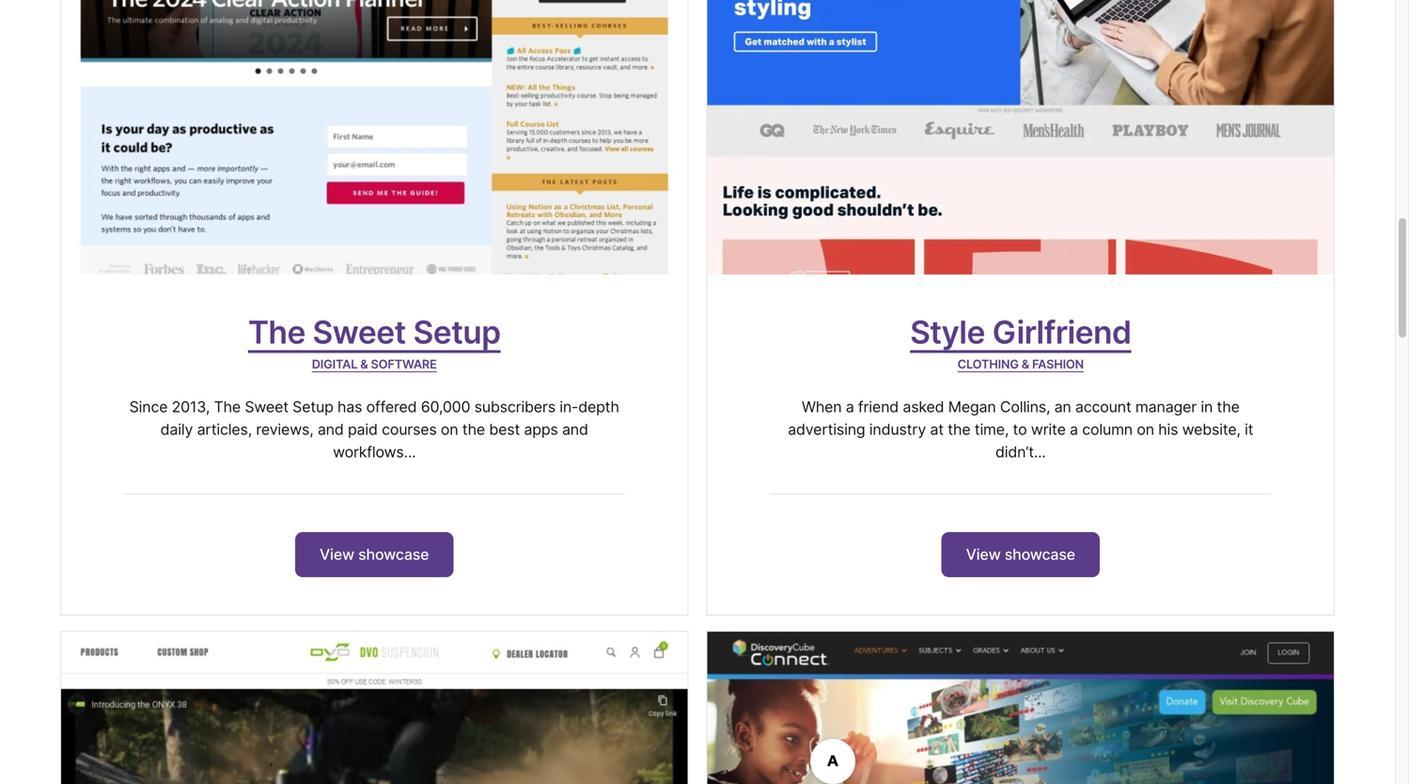 Task type: describe. For each thing, give the bounding box(es) containing it.
apps
[[524, 420, 558, 439]]

1 horizontal spatial a
[[1070, 420, 1078, 439]]

has
[[338, 398, 362, 416]]

courses
[[382, 420, 437, 439]]

sweet inside the sweet setup digital & software
[[313, 313, 406, 351]]

an
[[1055, 398, 1072, 416]]

when
[[802, 398, 842, 416]]

style
[[910, 313, 985, 351]]

1 horizontal spatial the
[[948, 420, 971, 439]]

collins,
[[1000, 398, 1051, 416]]

software
[[371, 357, 437, 372]]

view showcase for setup
[[320, 546, 429, 564]]

setup inside the sweet setup digital & software
[[413, 313, 501, 351]]

showcase for clothing
[[1005, 546, 1076, 564]]

articles,
[[197, 420, 252, 439]]

didn't...
[[996, 443, 1046, 461]]

on inside "when a friend asked megan collins, an account manager in the advertising industry at the time, to write a column on his website, it didn't..."
[[1137, 420, 1155, 439]]

workflows...
[[333, 443, 416, 461]]

when a friend asked megan collins, an account manager in the advertising industry at the time, to write a column on his website, it didn't...
[[788, 398, 1254, 461]]

2 and from the left
[[562, 420, 588, 439]]

digital
[[312, 357, 358, 372]]

2013,
[[172, 398, 210, 416]]

in-
[[560, 398, 579, 416]]

view for clothing
[[966, 546, 1001, 564]]

write
[[1031, 420, 1066, 439]]

showcase for setup
[[358, 546, 429, 564]]

offered
[[366, 398, 417, 416]]

the sweet setup digital & software
[[248, 313, 501, 372]]

subscribers
[[475, 398, 556, 416]]

advertising
[[788, 420, 866, 439]]

sweet inside the since 2013, the sweet setup has offered 60,000 subscribers in-depth daily articles, reviews, and paid courses on the best apps and workflows...
[[245, 398, 289, 416]]

to
[[1013, 420, 1027, 439]]

digital & software link
[[312, 357, 437, 372]]

& inside the sweet setup digital & software
[[360, 357, 368, 372]]

clothing & fashion link
[[958, 357, 1084, 372]]

reviews,
[[256, 420, 314, 439]]

paid
[[348, 420, 378, 439]]

website,
[[1183, 420, 1241, 439]]

0 horizontal spatial a
[[846, 398, 854, 416]]

since
[[129, 398, 168, 416]]



Task type: vqa. For each thing, say whether or not it's contained in the screenshot.
leftmost &
yes



Task type: locate. For each thing, give the bounding box(es) containing it.
view showcase link for clothing
[[942, 532, 1100, 578]]

setup
[[413, 313, 501, 351], [293, 398, 334, 416]]

1 horizontal spatial setup
[[413, 313, 501, 351]]

asked
[[903, 398, 945, 416]]

view for setup
[[320, 546, 355, 564]]

and down in-
[[562, 420, 588, 439]]

a right the when
[[846, 398, 854, 416]]

girlfriend
[[993, 313, 1132, 351]]

1 horizontal spatial on
[[1137, 420, 1155, 439]]

a
[[846, 398, 854, 416], [1070, 420, 1078, 439]]

view showcase
[[320, 546, 429, 564], [966, 546, 1076, 564]]

0 horizontal spatial and
[[318, 420, 344, 439]]

view showcase link for setup
[[295, 532, 454, 578]]

1 view showcase from the left
[[320, 546, 429, 564]]

0 vertical spatial the
[[248, 313, 305, 351]]

sweet up reviews,
[[245, 398, 289, 416]]

depth
[[579, 398, 619, 416]]

1 & from the left
[[360, 357, 368, 372]]

1 horizontal spatial view
[[966, 546, 1001, 564]]

0 horizontal spatial on
[[441, 420, 458, 439]]

2 & from the left
[[1022, 357, 1030, 372]]

and down the has
[[318, 420, 344, 439]]

the inside the sweet setup digital & software
[[248, 313, 305, 351]]

on left his
[[1137, 420, 1155, 439]]

2 horizontal spatial the
[[1217, 398, 1240, 416]]

0 horizontal spatial view showcase link
[[295, 532, 454, 578]]

style girlfriend link
[[910, 313, 1132, 351]]

a down an
[[1070, 420, 1078, 439]]

2 view from the left
[[966, 546, 1001, 564]]

0 horizontal spatial view
[[320, 546, 355, 564]]

the
[[1217, 398, 1240, 416], [462, 420, 485, 439], [948, 420, 971, 439]]

0 horizontal spatial view showcase
[[320, 546, 429, 564]]

&
[[360, 357, 368, 372], [1022, 357, 1030, 372]]

60,000
[[421, 398, 470, 416]]

1 on from the left
[[441, 420, 458, 439]]

1 horizontal spatial and
[[562, 420, 588, 439]]

his
[[1159, 420, 1179, 439]]

setup inside the since 2013, the sweet setup has offered 60,000 subscribers in-depth daily articles, reviews, and paid courses on the best apps and workflows...
[[293, 398, 334, 416]]

1 view showcase link from the left
[[295, 532, 454, 578]]

0 horizontal spatial the
[[462, 420, 485, 439]]

1 horizontal spatial showcase
[[1005, 546, 1076, 564]]

account
[[1076, 398, 1132, 416]]

setup up reviews,
[[293, 398, 334, 416]]

daily
[[160, 420, 193, 439]]

2 on from the left
[[1137, 420, 1155, 439]]

1 vertical spatial a
[[1070, 420, 1078, 439]]

1 vertical spatial sweet
[[245, 398, 289, 416]]

time,
[[975, 420, 1009, 439]]

manager
[[1136, 398, 1197, 416]]

in
[[1201, 398, 1213, 416]]

1 horizontal spatial sweet
[[313, 313, 406, 351]]

1 view from the left
[[320, 546, 355, 564]]

0 horizontal spatial the
[[214, 398, 241, 416]]

at
[[930, 420, 944, 439]]

industry
[[870, 420, 926, 439]]

the sweet setup link
[[248, 313, 501, 351]]

best
[[489, 420, 520, 439]]

0 horizontal spatial sweet
[[245, 398, 289, 416]]

view showcase link
[[295, 532, 454, 578], [942, 532, 1100, 578]]

1 vertical spatial the
[[214, 398, 241, 416]]

clothing
[[958, 357, 1019, 372]]

sweet up the "digital & software" 'link'
[[313, 313, 406, 351]]

on
[[441, 420, 458, 439], [1137, 420, 1155, 439]]

sweet
[[313, 313, 406, 351], [245, 398, 289, 416]]

2 view showcase from the left
[[966, 546, 1076, 564]]

the right the at
[[948, 420, 971, 439]]

& right the digital
[[360, 357, 368, 372]]

1 horizontal spatial &
[[1022, 357, 1030, 372]]

1 and from the left
[[318, 420, 344, 439]]

and
[[318, 420, 344, 439], [562, 420, 588, 439]]

the
[[248, 313, 305, 351], [214, 398, 241, 416]]

0 vertical spatial sweet
[[313, 313, 406, 351]]

showcase
[[358, 546, 429, 564], [1005, 546, 1076, 564]]

on down 60,000
[[441, 420, 458, 439]]

the inside the since 2013, the sweet setup has offered 60,000 subscribers in-depth daily articles, reviews, and paid courses on the best apps and workflows...
[[214, 398, 241, 416]]

1 horizontal spatial view showcase link
[[942, 532, 1100, 578]]

1 horizontal spatial the
[[248, 313, 305, 351]]

since 2013, the sweet setup has offered 60,000 subscribers in-depth daily articles, reviews, and paid courses on the best apps and workflows...
[[129, 398, 619, 461]]

& down style girlfriend link
[[1022, 357, 1030, 372]]

2 showcase from the left
[[1005, 546, 1076, 564]]

megan
[[949, 398, 996, 416]]

0 vertical spatial setup
[[413, 313, 501, 351]]

1 horizontal spatial view showcase
[[966, 546, 1076, 564]]

view
[[320, 546, 355, 564], [966, 546, 1001, 564]]

& inside style girlfriend clothing & fashion
[[1022, 357, 1030, 372]]

0 vertical spatial a
[[846, 398, 854, 416]]

column
[[1083, 420, 1133, 439]]

style girlfriend clothing & fashion
[[910, 313, 1132, 372]]

on inside the since 2013, the sweet setup has offered 60,000 subscribers in-depth daily articles, reviews, and paid courses on the best apps and workflows...
[[441, 420, 458, 439]]

2 view showcase link from the left
[[942, 532, 1100, 578]]

0 horizontal spatial &
[[360, 357, 368, 372]]

0 horizontal spatial setup
[[293, 398, 334, 416]]

the right in
[[1217, 398, 1240, 416]]

fashion
[[1033, 357, 1084, 372]]

view showcase for clothing
[[966, 546, 1076, 564]]

setup up software
[[413, 313, 501, 351]]

0 horizontal spatial showcase
[[358, 546, 429, 564]]

the inside the since 2013, the sweet setup has offered 60,000 subscribers in-depth daily articles, reviews, and paid courses on the best apps and workflows...
[[462, 420, 485, 439]]

the left best
[[462, 420, 485, 439]]

1 vertical spatial setup
[[293, 398, 334, 416]]

1 showcase from the left
[[358, 546, 429, 564]]

it
[[1245, 420, 1254, 439]]

friend
[[858, 398, 899, 416]]



